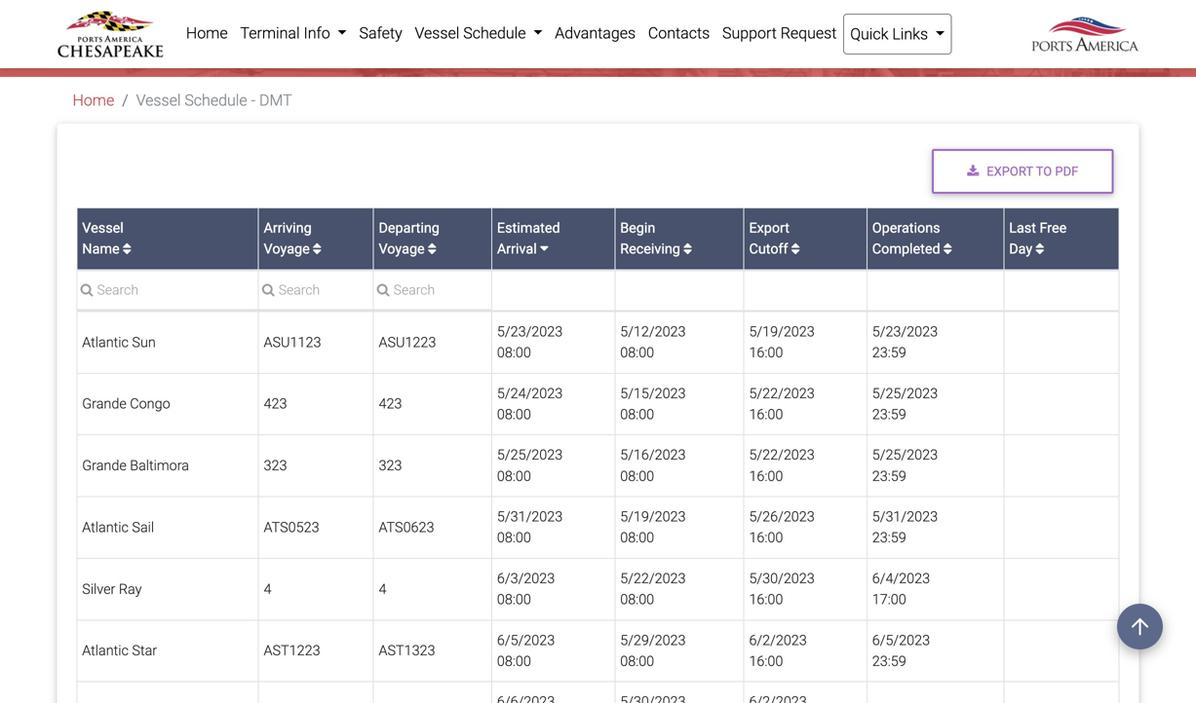Task type: locate. For each thing, give the bounding box(es) containing it.
1 vertical spatial 5/22/2023 16:00
[[749, 447, 815, 485]]

1 horizontal spatial home link
[[180, 14, 234, 53]]

terminal
[[240, 24, 300, 42]]

vessel up the name on the top left of page
[[82, 220, 124, 236]]

congo
[[130, 396, 170, 412]]

5/25/2023 23:59
[[872, 385, 938, 423], [872, 447, 938, 485]]

atlantic for atlantic star
[[82, 643, 129, 660]]

2 423 from the left
[[379, 396, 402, 412]]

operations completed
[[872, 220, 940, 258]]

08:00 for 5/16/2023 08:00
[[620, 468, 654, 485]]

0 vertical spatial atlantic
[[82, 334, 129, 351]]

5/16/2023
[[620, 447, 686, 464]]

08:00 down 5/24/2023
[[497, 406, 531, 423]]

operations
[[872, 220, 940, 236]]

1 horizontal spatial vessel
[[136, 91, 181, 110]]

5/25/2023 for 5/15/2023
[[872, 385, 938, 402]]

3 16:00 from the top
[[749, 468, 783, 485]]

5/23/2023
[[497, 324, 563, 340], [872, 324, 938, 340]]

08:00 inside 5/12/2023 08:00
[[620, 345, 654, 361]]

grande congo
[[82, 396, 170, 412]]

1 vertical spatial 5/22/2023
[[749, 447, 815, 464]]

323 up "ats0623"
[[379, 458, 402, 474]]

2 5/25/2023 23:59 from the top
[[872, 447, 938, 485]]

voyage down departing
[[379, 241, 425, 258]]

08:00 up 5/22/2023 08:00
[[620, 530, 654, 547]]

16:00 inside 5/26/2023 16:00
[[749, 530, 783, 547]]

08:00 up 6/3/2023
[[497, 530, 531, 547]]

5/26/2023
[[749, 509, 815, 526]]

atlantic star
[[82, 643, 157, 660]]

1 horizontal spatial home
[[186, 24, 228, 42]]

0 horizontal spatial 6/5/2023
[[497, 632, 555, 649]]

5/22/2023 up 5/26/2023
[[749, 447, 815, 464]]

0 vertical spatial schedule
[[463, 24, 526, 42]]

voyage inside arriving voyage
[[264, 241, 310, 258]]

6/5/2023
[[497, 632, 555, 649], [872, 632, 930, 649]]

23:59 for 5/19/2023 08:00
[[872, 530, 906, 547]]

advantages
[[555, 24, 636, 42]]

export up cutoff
[[749, 220, 790, 236]]

1 voyage from the left
[[264, 241, 310, 258]]

2 voyage from the left
[[379, 241, 425, 258]]

2 5/31/2023 from the left
[[872, 509, 938, 526]]

08:00 inside 5/15/2023 08:00
[[620, 406, 654, 423]]

1 5/25/2023 23:59 from the top
[[872, 385, 938, 423]]

2 5/22/2023 16:00 from the top
[[749, 447, 815, 485]]

5/25/2023 for 5/16/2023
[[872, 447, 938, 464]]

08:00 down 5/15/2023
[[620, 406, 654, 423]]

baltimora
[[130, 458, 189, 474]]

1 horizontal spatial voyage
[[379, 241, 425, 258]]

5/25/2023 down 5/23/2023 23:59 at right
[[872, 385, 938, 402]]

16:00 for 5/12/2023 08:00
[[749, 345, 783, 361]]

16:00 inside 6/2/2023 16:00
[[749, 654, 783, 670]]

0 vertical spatial 5/22/2023
[[749, 385, 815, 402]]

0 horizontal spatial vessel
[[82, 220, 124, 236]]

1 horizontal spatial 423
[[379, 396, 402, 412]]

5/19/2023 down 5/16/2023 08:00
[[620, 509, 686, 526]]

1 16:00 from the top
[[749, 345, 783, 361]]

0 horizontal spatial 5/23/2023
[[497, 324, 563, 340]]

vessel left -
[[136, 91, 181, 110]]

1 23:59 from the top
[[872, 345, 906, 361]]

08:00 inside the 5/24/2023 08:00
[[497, 406, 531, 423]]

23:59 inside 5/23/2023 23:59
[[872, 345, 906, 361]]

2 23:59 from the top
[[872, 406, 906, 423]]

ray
[[119, 581, 142, 598]]

ast1223
[[264, 643, 320, 660]]

0 horizontal spatial schedule
[[185, 91, 247, 110]]

dmt
[[259, 91, 292, 110]]

5/31/2023 up 6/4/2023
[[872, 509, 938, 526]]

6/4/2023
[[872, 571, 930, 587]]

08:00 for 5/31/2023 08:00
[[497, 530, 531, 547]]

08:00 down 5/29/2023
[[620, 654, 654, 670]]

5/19/2023 down cutoff
[[749, 324, 815, 340]]

6 16:00 from the top
[[749, 654, 783, 670]]

5/24/2023
[[497, 385, 563, 402]]

cutoff
[[749, 241, 788, 258]]

3 atlantic from the top
[[82, 643, 129, 660]]

423 down asu1123
[[264, 396, 287, 412]]

16:00 for 5/15/2023 08:00
[[749, 406, 783, 423]]

1 horizontal spatial 5/23/2023
[[872, 324, 938, 340]]

08:00 down 5/16/2023
[[620, 468, 654, 485]]

5/25/2023 23:59 down 5/23/2023 23:59 at right
[[872, 385, 938, 423]]

2 atlantic from the top
[[82, 519, 129, 536]]

0 vertical spatial 5/19/2023
[[749, 324, 815, 340]]

5/22/2023 down 5/19/2023 16:00
[[749, 385, 815, 402]]

6/3/2023 08:00
[[497, 571, 555, 608]]

5/23/2023 up 5/24/2023
[[497, 324, 563, 340]]

1 grande from the top
[[82, 396, 126, 412]]

1 4 from the left
[[264, 581, 271, 598]]

export cutoff
[[749, 220, 790, 258]]

1 horizontal spatial 5/19/2023
[[749, 324, 815, 340]]

16:00 for 5/29/2023 08:00
[[749, 654, 783, 670]]

vessel schedule - dmt
[[136, 91, 292, 110]]

5/23/2023 down completed
[[872, 324, 938, 340]]

08:00 inside 5/16/2023 08:00
[[620, 468, 654, 485]]

export left to
[[987, 164, 1033, 179]]

departing voyage
[[379, 220, 440, 258]]

5/22/2023 16:00 down 5/19/2023 16:00
[[749, 385, 815, 423]]

1 323 from the left
[[264, 458, 287, 474]]

0 vertical spatial vessel
[[415, 24, 459, 42]]

1 vertical spatial home link
[[73, 91, 114, 110]]

23:59 inside 6/5/2023 23:59
[[872, 654, 906, 670]]

5 23:59 from the top
[[872, 654, 906, 670]]

2 vertical spatial atlantic
[[82, 643, 129, 660]]

2 horizontal spatial vessel
[[415, 24, 459, 42]]

5/12/2023 08:00
[[620, 324, 686, 361]]

08:00 inside 6/3/2023 08:00
[[497, 592, 531, 608]]

16:00 inside 5/19/2023 16:00
[[749, 345, 783, 361]]

08:00 inside 6/5/2023 08:00
[[497, 654, 531, 670]]

1 vertical spatial schedule
[[185, 91, 247, 110]]

4 down ats0523
[[264, 581, 271, 598]]

08:00 up 5/24/2023
[[497, 345, 531, 361]]

08:00 inside 5/29/2023 08:00
[[620, 654, 654, 670]]

23:59 for 5/16/2023 08:00
[[872, 468, 906, 485]]

1 vertical spatial 5/19/2023
[[620, 509, 686, 526]]

0 horizontal spatial 4
[[264, 581, 271, 598]]

estimated
[[497, 220, 560, 236]]

terminal info
[[240, 24, 334, 42]]

5/15/2023
[[620, 385, 686, 402]]

0 vertical spatial export
[[987, 164, 1033, 179]]

323
[[264, 458, 287, 474], [379, 458, 402, 474]]

17:00
[[872, 592, 906, 608]]

23:59 inside 5/31/2023 23:59
[[872, 530, 906, 547]]

5/31/2023 down 5/25/2023 08:00 at the bottom of the page
[[497, 509, 563, 526]]

0 vertical spatial home
[[186, 24, 228, 42]]

0 horizontal spatial 423
[[264, 396, 287, 412]]

5/19/2023 for 08:00
[[620, 509, 686, 526]]

-
[[251, 91, 255, 110]]

5/25/2023 up 5/31/2023 23:59
[[872, 447, 938, 464]]

1 5/31/2023 from the left
[[497, 509, 563, 526]]

5/23/2023 23:59
[[872, 324, 938, 361]]

5/25/2023
[[872, 385, 938, 402], [497, 447, 563, 464], [872, 447, 938, 464]]

2 grande from the top
[[82, 458, 126, 474]]

1 vertical spatial home
[[73, 91, 114, 110]]

5/31/2023 23:59
[[872, 509, 938, 547]]

atlantic left sun on the left of the page
[[82, 334, 129, 351]]

1 horizontal spatial 4
[[379, 581, 386, 598]]

5/31/2023
[[497, 509, 563, 526], [872, 509, 938, 526]]

home
[[186, 24, 228, 42], [73, 91, 114, 110]]

ats0623
[[379, 519, 434, 536]]

08:00 inside 5/22/2023 08:00
[[620, 592, 654, 608]]

1 5/22/2023 16:00 from the top
[[749, 385, 815, 423]]

0 vertical spatial grande
[[82, 396, 126, 412]]

08:00 inside 5/19/2023 08:00
[[620, 530, 654, 547]]

vessel right safety
[[415, 24, 459, 42]]

1 5/23/2023 from the left
[[497, 324, 563, 340]]

5/22/2023 down 5/19/2023 08:00
[[620, 571, 686, 587]]

1 vertical spatial atlantic
[[82, 519, 129, 536]]

1 atlantic from the top
[[82, 334, 129, 351]]

08:00 inside 5/25/2023 08:00
[[497, 468, 531, 485]]

support request
[[722, 24, 837, 42]]

0 horizontal spatial 323
[[264, 458, 287, 474]]

4 down "ats0623"
[[379, 581, 386, 598]]

home link
[[180, 14, 234, 53], [73, 91, 114, 110]]

6/5/2023 down 6/3/2023 08:00
[[497, 632, 555, 649]]

08:00 inside 5/31/2023 08:00
[[497, 530, 531, 547]]

voyage inside departing voyage
[[379, 241, 425, 258]]

5/30/2023 16:00
[[749, 571, 815, 608]]

1 vertical spatial grande
[[82, 458, 126, 474]]

0 horizontal spatial home link
[[73, 91, 114, 110]]

atlantic left sail
[[82, 519, 129, 536]]

voyage
[[264, 241, 310, 258], [379, 241, 425, 258]]

6/5/2023 for 08:00
[[497, 632, 555, 649]]

5/19/2023
[[749, 324, 815, 340], [620, 509, 686, 526]]

08:00 down "5/12/2023"
[[620, 345, 654, 361]]

2 16:00 from the top
[[749, 406, 783, 423]]

vessel for vessel schedule - dmt
[[136, 91, 181, 110]]

contacts link
[[642, 14, 716, 53]]

0 horizontal spatial voyage
[[264, 241, 310, 258]]

grande left congo
[[82, 396, 126, 412]]

16:00 inside 5/30/2023 16:00
[[749, 592, 783, 608]]

vessel
[[415, 24, 459, 42], [136, 91, 181, 110], [82, 220, 124, 236]]

2 vertical spatial 5/22/2023
[[620, 571, 686, 587]]

323 up ats0523
[[264, 458, 287, 474]]

atlantic left star
[[82, 643, 129, 660]]

6/5/2023 for 23:59
[[872, 632, 930, 649]]

voyage down the arriving
[[264, 241, 310, 258]]

0 horizontal spatial export
[[749, 220, 790, 236]]

1 vertical spatial export
[[749, 220, 790, 236]]

0 vertical spatial 5/25/2023 23:59
[[872, 385, 938, 423]]

5/23/2023 for 23:59
[[872, 324, 938, 340]]

08:00 up 5/31/2023 08:00
[[497, 468, 531, 485]]

2 5/23/2023 from the left
[[872, 324, 938, 340]]

08:00 inside 5/23/2023 08:00
[[497, 345, 531, 361]]

5/22/2023 16:00 up 5/26/2023
[[749, 447, 815, 485]]

contacts
[[648, 24, 710, 42]]

go to top image
[[1117, 604, 1163, 650]]

0 horizontal spatial 5/31/2023
[[497, 509, 563, 526]]

5/25/2023 23:59 up 5/31/2023 23:59
[[872, 447, 938, 485]]

6/5/2023 down 17:00
[[872, 632, 930, 649]]

grande left baltimora
[[82, 458, 126, 474]]

5/22/2023 16:00
[[749, 385, 815, 423], [749, 447, 815, 485]]

16:00
[[749, 345, 783, 361], [749, 406, 783, 423], [749, 468, 783, 485], [749, 530, 783, 547], [749, 592, 783, 608], [749, 654, 783, 670]]

1 horizontal spatial export
[[987, 164, 1033, 179]]

08:00 for 5/12/2023 08:00
[[620, 345, 654, 361]]

5 16:00 from the top
[[749, 592, 783, 608]]

5/22/2023 for 5/16/2023 08:00
[[749, 447, 815, 464]]

arriving voyage
[[264, 220, 313, 258]]

1 horizontal spatial schedule
[[463, 24, 526, 42]]

0 vertical spatial 5/22/2023 16:00
[[749, 385, 815, 423]]

safety
[[359, 24, 402, 42]]

quick
[[850, 25, 888, 43]]

4 16:00 from the top
[[749, 530, 783, 547]]

423 down asu1223
[[379, 396, 402, 412]]

08:00 down 6/3/2023 08:00
[[497, 654, 531, 670]]

08:00 up 5/29/2023
[[620, 592, 654, 608]]

1 6/5/2023 from the left
[[497, 632, 555, 649]]

3 23:59 from the top
[[872, 468, 906, 485]]

2 323 from the left
[[379, 458, 402, 474]]

schedule for vessel schedule
[[463, 24, 526, 42]]

1 vertical spatial vessel
[[136, 91, 181, 110]]

None field
[[77, 281, 258, 310], [259, 281, 373, 310], [374, 281, 491, 310], [77, 281, 258, 310], [259, 281, 373, 310], [374, 281, 491, 310]]

423
[[264, 396, 287, 412], [379, 396, 402, 412]]

atlantic
[[82, 334, 129, 351], [82, 519, 129, 536], [82, 643, 129, 660]]

1 vertical spatial 5/25/2023 23:59
[[872, 447, 938, 485]]

support
[[722, 24, 777, 42]]

1 horizontal spatial 5/31/2023
[[872, 509, 938, 526]]

08:00
[[497, 345, 531, 361], [620, 345, 654, 361], [497, 406, 531, 423], [620, 406, 654, 423], [497, 468, 531, 485], [620, 468, 654, 485], [497, 530, 531, 547], [620, 530, 654, 547], [497, 592, 531, 608], [620, 592, 654, 608], [497, 654, 531, 670], [620, 654, 654, 670]]

1 horizontal spatial 6/5/2023
[[872, 632, 930, 649]]

08:00 for 6/5/2023 08:00
[[497, 654, 531, 670]]

2 6/5/2023 from the left
[[872, 632, 930, 649]]

4 23:59 from the top
[[872, 530, 906, 547]]

1 horizontal spatial 323
[[379, 458, 402, 474]]

0 horizontal spatial 5/19/2023
[[620, 509, 686, 526]]

5/22/2023
[[749, 385, 815, 402], [749, 447, 815, 464], [620, 571, 686, 587]]

0 horizontal spatial home
[[73, 91, 114, 110]]

08:00 down 6/3/2023
[[497, 592, 531, 608]]



Task type: vqa. For each thing, say whether or not it's contained in the screenshot.
the right 423
yes



Task type: describe. For each thing, give the bounding box(es) containing it.
5/31/2023 08:00
[[497, 509, 563, 547]]

6/3/2023
[[497, 571, 555, 587]]

5/15/2023 08:00
[[620, 385, 686, 423]]

arrival
[[497, 241, 537, 258]]

5/22/2023 16:00 for 5/16/2023
[[749, 447, 815, 485]]

08:00 for 5/15/2023 08:00
[[620, 406, 654, 423]]

star
[[132, 643, 157, 660]]

export for export to pdf
[[987, 164, 1033, 179]]

voyage for arriving voyage
[[264, 241, 310, 258]]

support request link
[[716, 14, 843, 53]]

terminal info link
[[234, 14, 353, 53]]

safety link
[[353, 14, 409, 53]]

ast1323
[[379, 643, 435, 660]]

6/5/2023 23:59
[[872, 632, 930, 670]]

export for export cutoff
[[749, 220, 790, 236]]

08:00 for 5/29/2023 08:00
[[620, 654, 654, 670]]

5/29/2023
[[620, 632, 686, 649]]

5/23/2023 for 08:00
[[497, 324, 563, 340]]

asu1123
[[264, 334, 321, 351]]

grande baltimora
[[82, 458, 189, 474]]

atlantic sun
[[82, 334, 156, 351]]

5/26/2023 16:00
[[749, 509, 815, 547]]

5/24/2023 08:00
[[497, 385, 563, 423]]

5/29/2023 08:00
[[620, 632, 686, 670]]

silver
[[82, 581, 115, 598]]

5/16/2023 08:00
[[620, 447, 686, 485]]

vessel for vessel schedule
[[415, 24, 459, 42]]

5/22/2023 16:00 for 5/15/2023
[[749, 385, 815, 423]]

pdf
[[1055, 164, 1078, 179]]

free
[[1040, 220, 1067, 236]]

asu1223
[[379, 334, 436, 351]]

6/4/2023 17:00
[[872, 571, 930, 608]]

begin
[[620, 220, 655, 236]]

sun
[[132, 334, 156, 351]]

begin receiving
[[620, 220, 680, 258]]

08:00 for 5/19/2023 08:00
[[620, 530, 654, 547]]

atlantic for atlantic sun
[[82, 334, 129, 351]]

08:00 for 5/23/2023 08:00
[[497, 345, 531, 361]]

voyage for departing voyage
[[379, 241, 425, 258]]

grande for grande baltimora
[[82, 458, 126, 474]]

vessel schedule link
[[409, 14, 549, 53]]

completed
[[872, 241, 940, 258]]

atlantic sail
[[82, 519, 154, 536]]

23:59 for 5/15/2023 08:00
[[872, 406, 906, 423]]

5/22/2023 for 5/15/2023 08:00
[[749, 385, 815, 402]]

23:59 for 5/29/2023 08:00
[[872, 654, 906, 670]]

5/19/2023 08:00
[[620, 509, 686, 547]]

16:00 for 5/22/2023 08:00
[[749, 592, 783, 608]]

last free day
[[1009, 220, 1067, 258]]

silver ray
[[82, 581, 142, 598]]

name
[[82, 241, 120, 258]]

08:00 for 5/22/2023 08:00
[[620, 592, 654, 608]]

last
[[1009, 220, 1036, 236]]

08:00 for 5/25/2023 08:00
[[497, 468, 531, 485]]

receiving
[[620, 241, 680, 258]]

atlantic for atlantic sail
[[82, 519, 129, 536]]

0 vertical spatial home link
[[180, 14, 234, 53]]

1 423 from the left
[[264, 396, 287, 412]]

6/2/2023 16:00
[[749, 632, 807, 670]]

2 4 from the left
[[379, 581, 386, 598]]

arriving
[[264, 220, 312, 236]]

vessel name
[[82, 220, 124, 258]]

5/22/2023 08:00
[[620, 571, 686, 608]]

schedule for vessel schedule - dmt
[[185, 91, 247, 110]]

5/25/2023 down the 5/24/2023 08:00
[[497, 447, 563, 464]]

vessel schedule
[[415, 24, 530, 42]]

quick links
[[850, 25, 932, 43]]

5/25/2023 08:00
[[497, 447, 563, 485]]

advantages link
[[549, 14, 642, 53]]

export to pdf link
[[932, 149, 1114, 194]]

6/2/2023
[[749, 632, 807, 649]]

day
[[1009, 241, 1032, 258]]

export to pdf
[[987, 164, 1078, 179]]

5/23/2023 08:00
[[497, 324, 563, 361]]

23:59 for 5/12/2023 08:00
[[872, 345, 906, 361]]

5/19/2023 for 16:00
[[749, 324, 815, 340]]

5/25/2023 23:59 for 5/16/2023
[[872, 447, 938, 485]]

request
[[781, 24, 837, 42]]

to
[[1036, 164, 1052, 179]]

5/31/2023 for 23:59
[[872, 509, 938, 526]]

2 vertical spatial vessel
[[82, 220, 124, 236]]

departing
[[379, 220, 440, 236]]

info
[[304, 24, 330, 42]]

estimated arrival
[[497, 220, 560, 258]]

16:00 for 5/19/2023 08:00
[[749, 530, 783, 547]]

download image
[[967, 166, 979, 178]]

sail
[[132, 519, 154, 536]]

08:00 for 6/3/2023 08:00
[[497, 592, 531, 608]]

5/12/2023
[[620, 324, 686, 340]]

links
[[892, 25, 928, 43]]

6/5/2023 08:00
[[497, 632, 555, 670]]

grande for grande congo
[[82, 396, 126, 412]]

5/25/2023 23:59 for 5/15/2023
[[872, 385, 938, 423]]

ats0523
[[264, 519, 319, 536]]

5/31/2023 for 08:00
[[497, 509, 563, 526]]

5/19/2023 16:00
[[749, 324, 815, 361]]

quick links link
[[843, 14, 952, 55]]

5/30/2023
[[749, 571, 815, 587]]

08:00 for 5/24/2023 08:00
[[497, 406, 531, 423]]

16:00 for 5/16/2023 08:00
[[749, 468, 783, 485]]



